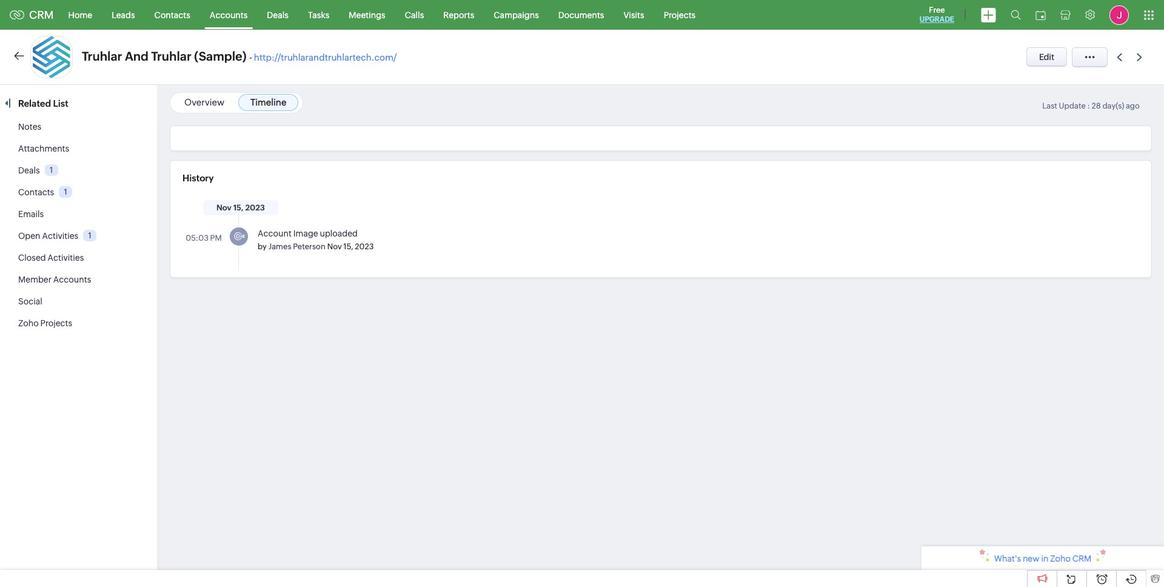Task type: vqa. For each thing, say whether or not it's contained in the screenshot.
the Zoho Projects
yes



Task type: describe. For each thing, give the bounding box(es) containing it.
timeline
[[251, 97, 287, 107]]

documents
[[559, 10, 605, 20]]

0 horizontal spatial deals link
[[18, 166, 40, 175]]

1 for open activities
[[88, 231, 92, 240]]

edit
[[1040, 52, 1055, 62]]

edit button
[[1027, 47, 1068, 67]]

http://truhlarandtruhlartech.com/
[[254, 52, 397, 62]]

related
[[18, 98, 51, 109]]

crm link
[[10, 8, 54, 21]]

overview link
[[184, 97, 225, 107]]

day(s)
[[1103, 101, 1125, 110]]

new
[[1023, 554, 1040, 564]]

home
[[68, 10, 92, 20]]

1 horizontal spatial contacts
[[154, 10, 190, 20]]

1 vertical spatial accounts
[[53, 275, 91, 285]]

profile image
[[1110, 5, 1130, 25]]

account image uploaded by james peterson nov 15, 2023
[[258, 229, 374, 251]]

-
[[249, 52, 252, 62]]

activities for closed activities
[[48, 253, 84, 263]]

1 horizontal spatial deals
[[267, 10, 289, 20]]

05:03
[[186, 234, 209, 243]]

next record image
[[1138, 53, 1145, 61]]

image
[[293, 229, 318, 238]]

free upgrade
[[920, 5, 955, 24]]

profile element
[[1103, 0, 1137, 29]]

uploaded
[[320, 229, 358, 238]]

zoho projects
[[18, 319, 72, 328]]

0 vertical spatial crm
[[29, 8, 54, 21]]

member accounts link
[[18, 275, 91, 285]]

closed activities link
[[18, 253, 84, 263]]

last
[[1043, 101, 1058, 110]]

list
[[53, 98, 68, 109]]

free
[[930, 5, 946, 15]]

search element
[[1004, 0, 1029, 30]]

calls
[[405, 10, 424, 20]]

0 vertical spatial 15,
[[233, 203, 244, 212]]

2 truhlar from the left
[[151, 49, 192, 63]]

(sample)
[[194, 49, 247, 63]]

emails link
[[18, 209, 44, 219]]

overview
[[184, 97, 225, 107]]

0 horizontal spatial deals
[[18, 166, 40, 175]]

http://truhlarandtruhlartech.com/ link
[[254, 52, 397, 62]]

calls link
[[395, 0, 434, 29]]

create menu element
[[974, 0, 1004, 29]]

campaigns link
[[484, 0, 549, 29]]

0 vertical spatial deals link
[[257, 0, 298, 29]]

1 for deals
[[50, 166, 53, 175]]

home link
[[59, 0, 102, 29]]

accounts inside accounts "link"
[[210, 10, 248, 20]]

create menu image
[[982, 8, 997, 22]]

upgrade
[[920, 15, 955, 24]]

nov inside account image uploaded by james peterson nov 15, 2023
[[327, 242, 342, 251]]

1 vertical spatial projects
[[40, 319, 72, 328]]

previous record image
[[1118, 53, 1123, 61]]

:
[[1088, 101, 1091, 110]]

activities for open activities
[[42, 231, 78, 241]]

member
[[18, 275, 52, 285]]

account
[[258, 229, 292, 238]]

what's new in zoho crm
[[995, 554, 1092, 564]]

tasks
[[308, 10, 330, 20]]

james
[[269, 242, 292, 251]]

pm
[[210, 234, 222, 243]]

meetings
[[349, 10, 386, 20]]

nov 15, 2023
[[217, 203, 265, 212]]



Task type: locate. For each thing, give the bounding box(es) containing it.
0 horizontal spatial accounts
[[53, 275, 91, 285]]

accounts
[[210, 10, 248, 20], [53, 275, 91, 285]]

meetings link
[[339, 0, 395, 29]]

member accounts
[[18, 275, 91, 285]]

1 vertical spatial deals
[[18, 166, 40, 175]]

1 horizontal spatial accounts
[[210, 10, 248, 20]]

1 horizontal spatial projects
[[664, 10, 696, 20]]

1 horizontal spatial truhlar
[[151, 49, 192, 63]]

1 horizontal spatial 1
[[64, 187, 67, 196]]

0 vertical spatial zoho
[[18, 319, 39, 328]]

2023 up the account
[[245, 203, 265, 212]]

1 truhlar from the left
[[82, 49, 122, 63]]

0 vertical spatial accounts
[[210, 10, 248, 20]]

1 horizontal spatial crm
[[1073, 554, 1092, 564]]

1 down attachments link
[[50, 166, 53, 175]]

crm
[[29, 8, 54, 21], [1073, 554, 1092, 564]]

search image
[[1011, 10, 1022, 20]]

1 for contacts
[[64, 187, 67, 196]]

contacts up emails link
[[18, 187, 54, 197]]

activities
[[42, 231, 78, 241], [48, 253, 84, 263]]

1 horizontal spatial deals link
[[257, 0, 298, 29]]

2 horizontal spatial 1
[[88, 231, 92, 240]]

what's
[[995, 554, 1022, 564]]

0 vertical spatial contacts link
[[145, 0, 200, 29]]

activities up member accounts link
[[48, 253, 84, 263]]

zoho projects link
[[18, 319, 72, 328]]

documents link
[[549, 0, 614, 29]]

visits
[[624, 10, 645, 20]]

1 vertical spatial 2023
[[355, 242, 374, 251]]

truhlar
[[82, 49, 122, 63], [151, 49, 192, 63]]

deals down attachments link
[[18, 166, 40, 175]]

crm right in
[[1073, 554, 1092, 564]]

deals
[[267, 10, 289, 20], [18, 166, 40, 175]]

0 vertical spatial contacts
[[154, 10, 190, 20]]

0 horizontal spatial zoho
[[18, 319, 39, 328]]

nov
[[217, 203, 232, 212], [327, 242, 342, 251]]

contacts
[[154, 10, 190, 20], [18, 187, 54, 197]]

2 vertical spatial 1
[[88, 231, 92, 240]]

visits link
[[614, 0, 654, 29]]

0 vertical spatial 1
[[50, 166, 53, 175]]

1 vertical spatial nov
[[327, 242, 342, 251]]

leads
[[112, 10, 135, 20]]

zoho right in
[[1051, 554, 1071, 564]]

what's new in zoho crm link
[[922, 547, 1165, 570]]

1 horizontal spatial 2023
[[355, 242, 374, 251]]

activities up closed activities link
[[42, 231, 78, 241]]

truhlar and truhlar (sample) - http://truhlarandtruhlartech.com/
[[82, 49, 397, 63]]

1 vertical spatial activities
[[48, 253, 84, 263]]

projects down social
[[40, 319, 72, 328]]

1 vertical spatial 15,
[[344, 242, 354, 251]]

truhlar left the and
[[82, 49, 122, 63]]

reports
[[444, 10, 475, 20]]

notes link
[[18, 122, 41, 132]]

1 up open activities
[[64, 187, 67, 196]]

2023
[[245, 203, 265, 212], [355, 242, 374, 251]]

ago
[[1127, 101, 1141, 110]]

calendar image
[[1036, 10, 1047, 20]]

deals left tasks
[[267, 10, 289, 20]]

accounts link
[[200, 0, 257, 29]]

accounts down closed activities link
[[53, 275, 91, 285]]

0 vertical spatial deals
[[267, 10, 289, 20]]

emails
[[18, 209, 44, 219]]

tasks link
[[298, 0, 339, 29]]

peterson
[[293, 242, 326, 251]]

1 vertical spatial deals link
[[18, 166, 40, 175]]

1 vertical spatial 1
[[64, 187, 67, 196]]

attachments
[[18, 144, 69, 153]]

28
[[1092, 101, 1102, 110]]

open activities
[[18, 231, 78, 241]]

by
[[258, 242, 267, 251]]

0 horizontal spatial 2023
[[245, 203, 265, 212]]

0 horizontal spatial crm
[[29, 8, 54, 21]]

attachments link
[[18, 144, 69, 153]]

accounts up (sample)
[[210, 10, 248, 20]]

15, inside account image uploaded by james peterson nov 15, 2023
[[344, 242, 354, 251]]

1 horizontal spatial 15,
[[344, 242, 354, 251]]

reports link
[[434, 0, 484, 29]]

2023 down uploaded
[[355, 242, 374, 251]]

0 horizontal spatial truhlar
[[82, 49, 122, 63]]

0 vertical spatial nov
[[217, 203, 232, 212]]

0 horizontal spatial 1
[[50, 166, 53, 175]]

1 vertical spatial zoho
[[1051, 554, 1071, 564]]

projects link
[[654, 0, 706, 29]]

social link
[[18, 297, 42, 306]]

in
[[1042, 554, 1049, 564]]

contacts link up emails link
[[18, 187, 54, 197]]

nov up pm
[[217, 203, 232, 212]]

0 horizontal spatial contacts
[[18, 187, 54, 197]]

deals link left tasks
[[257, 0, 298, 29]]

0 vertical spatial 2023
[[245, 203, 265, 212]]

zoho down social
[[18, 319, 39, 328]]

1 horizontal spatial nov
[[327, 242, 342, 251]]

open activities link
[[18, 231, 78, 241]]

1 horizontal spatial contacts link
[[145, 0, 200, 29]]

1 vertical spatial contacts link
[[18, 187, 54, 197]]

history
[[183, 173, 214, 183]]

and
[[125, 49, 149, 63]]

update
[[1060, 101, 1087, 110]]

deals link
[[257, 0, 298, 29], [18, 166, 40, 175]]

1 horizontal spatial zoho
[[1051, 554, 1071, 564]]

1 vertical spatial contacts
[[18, 187, 54, 197]]

1
[[50, 166, 53, 175], [64, 187, 67, 196], [88, 231, 92, 240]]

1 right open activities link
[[88, 231, 92, 240]]

crm left home link
[[29, 8, 54, 21]]

closed activities
[[18, 253, 84, 263]]

projects
[[664, 10, 696, 20], [40, 319, 72, 328]]

05:03 pm
[[186, 234, 222, 243]]

0 vertical spatial projects
[[664, 10, 696, 20]]

0 horizontal spatial nov
[[217, 203, 232, 212]]

deals link down attachments link
[[18, 166, 40, 175]]

last update : 28 day(s) ago
[[1043, 101, 1141, 110]]

projects right the visits
[[664, 10, 696, 20]]

0 horizontal spatial contacts link
[[18, 187, 54, 197]]

notes
[[18, 122, 41, 132]]

truhlar right the and
[[151, 49, 192, 63]]

closed
[[18, 253, 46, 263]]

0 vertical spatial activities
[[42, 231, 78, 241]]

contacts link right leads
[[145, 0, 200, 29]]

2023 inside account image uploaded by james peterson nov 15, 2023
[[355, 242, 374, 251]]

timeline link
[[251, 97, 287, 107]]

campaigns
[[494, 10, 539, 20]]

0 horizontal spatial projects
[[40, 319, 72, 328]]

contacts link
[[145, 0, 200, 29], [18, 187, 54, 197]]

1 vertical spatial crm
[[1073, 554, 1092, 564]]

15,
[[233, 203, 244, 212], [344, 242, 354, 251]]

contacts right leads
[[154, 10, 190, 20]]

leads link
[[102, 0, 145, 29]]

open
[[18, 231, 40, 241]]

zoho
[[18, 319, 39, 328], [1051, 554, 1071, 564]]

nov down uploaded
[[327, 242, 342, 251]]

social
[[18, 297, 42, 306]]

related list
[[18, 98, 70, 109]]

0 horizontal spatial 15,
[[233, 203, 244, 212]]



